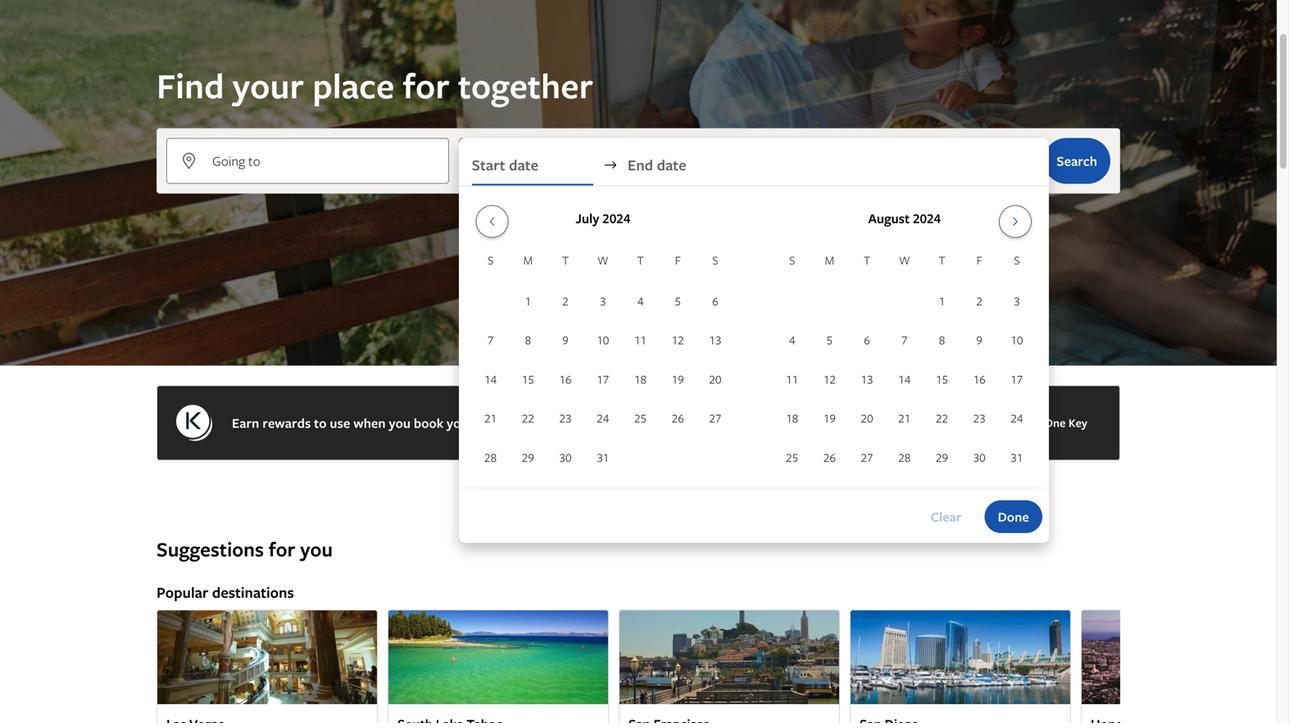 Task type: vqa. For each thing, say whether or not it's contained in the screenshot.


Task type: locate. For each thing, give the bounding box(es) containing it.
7 button
[[472, 321, 509, 359], [886, 321, 923, 359]]

4 t from the left
[[939, 252, 945, 268]]

2 button for august 2024
[[961, 282, 998, 320]]

1
[[525, 293, 531, 309], [939, 293, 945, 309]]

your
[[233, 62, 304, 109], [447, 414, 474, 432]]

find your place for together
[[157, 62, 593, 109]]

27 inside august 2024 element
[[861, 450, 873, 465]]

22 button inside the july 2024 element
[[509, 400, 547, 437]]

18 button
[[622, 361, 659, 398], [774, 400, 811, 437]]

search button
[[1044, 138, 1111, 184]]

18 right hotels.com
[[786, 411, 798, 426]]

1 horizontal spatial 9
[[976, 332, 983, 348]]

2 8 button from the left
[[923, 321, 961, 359]]

1 horizontal spatial 18 button
[[774, 400, 811, 437]]

1 17 from the left
[[597, 372, 609, 387]]

25 button inside the july 2024 element
[[622, 400, 659, 437]]

0 vertical spatial 5
[[675, 293, 681, 309]]

date
[[509, 155, 539, 175], [657, 155, 686, 175]]

1 1 button from the left
[[509, 282, 547, 320]]

1 horizontal spatial you
[[389, 414, 411, 432]]

f inside the july 2024 element
[[675, 252, 681, 268]]

0 vertical spatial 11
[[634, 332, 647, 348]]

7 inside august 2024 element
[[902, 332, 908, 348]]

1 horizontal spatial 29 button
[[923, 439, 961, 476]]

25 button inside august 2024 element
[[774, 439, 811, 476]]

0 vertical spatial 18 button
[[622, 361, 659, 398]]

17 inside august 2024 element
[[1011, 372, 1023, 387]]

0 vertical spatial 4 button
[[622, 282, 659, 320]]

2 28 from the left
[[898, 450, 911, 465]]

2 10 from the left
[[1011, 332, 1023, 348]]

1 21 from the left
[[484, 411, 497, 426]]

0 horizontal spatial 15
[[522, 372, 534, 387]]

place
[[312, 62, 395, 109]]

29 inside the july 2024 element
[[522, 450, 534, 465]]

date right end
[[657, 155, 686, 175]]

15 for 2nd 15 button from left
[[936, 372, 948, 387]]

31 inside august 2024 element
[[1011, 450, 1023, 465]]

17 button
[[584, 361, 622, 398], [998, 361, 1036, 398]]

1 vertical spatial 5 button
[[811, 321, 848, 359]]

1 vertical spatial for
[[269, 536, 295, 563]]

5
[[675, 293, 681, 309], [827, 332, 833, 348]]

0 horizontal spatial 17 button
[[584, 361, 622, 398]]

0 horizontal spatial 1 button
[[509, 282, 547, 320]]

2 16 from the left
[[973, 372, 986, 387]]

0 horizontal spatial 6 button
[[697, 282, 734, 320]]

f inside august 2024 element
[[977, 252, 983, 268]]

0 horizontal spatial 27 button
[[697, 400, 734, 437]]

1 button
[[509, 282, 547, 320], [923, 282, 961, 320]]

30 button down the on
[[547, 439, 584, 476]]

30 button
[[547, 439, 584, 476], [961, 439, 998, 476]]

1 horizontal spatial 5
[[827, 332, 833, 348]]

20
[[709, 372, 722, 387], [861, 411, 873, 426]]

21 button
[[472, 400, 509, 437], [886, 400, 923, 437]]

0 horizontal spatial 16 button
[[547, 361, 584, 398]]

start
[[472, 155, 505, 175]]

7 inside the july 2024 element
[[488, 332, 494, 348]]

1 vertical spatial 27
[[861, 450, 873, 465]]

5 button
[[659, 282, 697, 320], [811, 321, 848, 359]]

suggestions
[[157, 536, 264, 563]]

2 2024 from the left
[[913, 209, 941, 227]]

1 horizontal spatial 23 button
[[961, 400, 998, 437]]

23
[[559, 411, 572, 426], [973, 411, 986, 426]]

12
[[672, 332, 684, 348], [824, 372, 836, 387]]

0 horizontal spatial 6
[[712, 293, 718, 309]]

20 button
[[697, 361, 734, 398], [848, 400, 886, 437]]

w
[[598, 252, 609, 268], [899, 252, 910, 268]]

0 vertical spatial 18
[[634, 372, 647, 387]]

1 horizontal spatial 11
[[786, 372, 798, 387]]

0 vertical spatial 25 button
[[622, 400, 659, 437]]

0 horizontal spatial 4
[[637, 293, 644, 309]]

31 down vrbo,
[[597, 450, 609, 465]]

1 horizontal spatial date
[[657, 155, 686, 175]]

10
[[597, 332, 609, 348], [1011, 332, 1023, 348]]

1 30 from the left
[[559, 450, 572, 465]]

w down 'july 2024'
[[598, 252, 609, 268]]

0 horizontal spatial 23
[[559, 411, 572, 426]]

3 for august 2024
[[1014, 293, 1020, 309]]

1 vertical spatial 19 button
[[811, 400, 848, 437]]

14
[[484, 372, 497, 387], [898, 372, 911, 387]]

5 inside the july 2024 element
[[675, 293, 681, 309]]

30 inside august 2024 element
[[973, 450, 986, 465]]

2 22 from the left
[[936, 411, 948, 426]]

1 horizontal spatial 27
[[861, 450, 873, 465]]

1 9 button from the left
[[547, 321, 584, 359]]

0 horizontal spatial 12
[[672, 332, 684, 348]]

2 7 from the left
[[902, 332, 908, 348]]

directional image
[[603, 158, 618, 173]]

0 vertical spatial 26 button
[[659, 400, 697, 437]]

17
[[597, 372, 609, 387], [1011, 372, 1023, 387]]

21 inside the july 2024 element
[[484, 411, 497, 426]]

emerald bay state park image
[[388, 610, 609, 705]]

for up destinations
[[269, 536, 295, 563]]

0 horizontal spatial 7
[[488, 332, 494, 348]]

m inside the july 2024 element
[[523, 252, 533, 268]]

1 2024 from the left
[[603, 209, 630, 227]]

18
[[634, 372, 647, 387], [786, 411, 798, 426]]

27 inside the july 2024 element
[[709, 411, 722, 426]]

14 button
[[472, 361, 509, 398], [886, 361, 923, 398]]

w inside august 2024 element
[[899, 252, 910, 268]]

22 button
[[509, 400, 547, 437], [923, 400, 961, 437]]

0 horizontal spatial 18 button
[[622, 361, 659, 398]]

28 for first the 28 button from the right
[[898, 450, 911, 465]]

3 button
[[584, 282, 622, 320], [998, 282, 1036, 320]]

1 horizontal spatial 2
[[976, 293, 983, 309]]

0 horizontal spatial 14
[[484, 372, 497, 387]]

0 horizontal spatial 17
[[597, 372, 609, 387]]

23 inside the july 2024 element
[[559, 411, 572, 426]]

26 button
[[659, 400, 697, 437], [811, 439, 848, 476]]

1 16 from the left
[[559, 372, 572, 387]]

30 inside the july 2024 element
[[559, 450, 572, 465]]

16
[[559, 372, 572, 387], [973, 372, 986, 387]]

0 vertical spatial 27 button
[[697, 400, 734, 437]]

2 24 button from the left
[[998, 400, 1036, 437]]

july 2024
[[576, 209, 630, 227]]

destinations
[[212, 583, 294, 603]]

13 button
[[697, 321, 734, 359], [848, 361, 886, 398]]

1 8 button from the left
[[509, 321, 547, 359]]

4 button
[[622, 282, 659, 320], [774, 321, 811, 359]]

12 inside august 2024 element
[[824, 372, 836, 387]]

2 23 from the left
[[973, 411, 986, 426]]

17 for second "17" button from right
[[597, 372, 609, 387]]

2 9 from the left
[[976, 332, 983, 348]]

27
[[709, 411, 722, 426], [861, 450, 873, 465]]

14 inside august 2024 element
[[898, 372, 911, 387]]

16 for first "16" button from the left
[[559, 372, 572, 387]]

1 horizontal spatial 3 button
[[998, 282, 1036, 320]]

july 2024 element
[[472, 251, 734, 478]]

13 inside the july 2024 element
[[709, 332, 722, 348]]

1 vertical spatial 26 button
[[811, 439, 848, 476]]

book
[[414, 414, 444, 432]]

31 button down vrbo,
[[584, 439, 622, 476]]

28 for 1st the 28 button from left
[[484, 450, 497, 465]]

1 30 button from the left
[[547, 439, 584, 476]]

11 button
[[622, 321, 659, 359], [774, 361, 811, 398]]

12 button
[[659, 321, 697, 359], [811, 361, 848, 398]]

1 3 button from the left
[[584, 282, 622, 320]]

1 horizontal spatial 7 button
[[886, 321, 923, 359]]

1 31 from the left
[[597, 450, 609, 465]]

2 2 button from the left
[[961, 282, 998, 320]]

7
[[488, 332, 494, 348], [902, 332, 908, 348]]

2 16 button from the left
[[961, 361, 998, 398]]

2 22 button from the left
[[923, 400, 961, 437]]

0 horizontal spatial your
[[233, 62, 304, 109]]

0 horizontal spatial 22
[[522, 411, 534, 426]]

1 inside august 2024 element
[[939, 293, 945, 309]]

0 horizontal spatial 1
[[525, 293, 531, 309]]

m
[[523, 252, 533, 268], [825, 252, 834, 268]]

22
[[522, 411, 534, 426], [936, 411, 948, 426]]

1 2 from the left
[[562, 293, 569, 309]]

11 inside august 2024 element
[[786, 372, 798, 387]]

0 horizontal spatial for
[[269, 536, 295, 563]]

1 3 from the left
[[600, 293, 606, 309]]

10 inside august 2024 element
[[1011, 332, 1023, 348]]

1 31 button from the left
[[584, 439, 622, 476]]

29
[[522, 450, 534, 465], [936, 450, 948, 465]]

24 for second the 24 button from left
[[1011, 411, 1023, 426]]

2024
[[603, 209, 630, 227], [913, 209, 941, 227]]

m inside august 2024 element
[[825, 252, 834, 268]]

w down august 2024 at the top of the page
[[899, 252, 910, 268]]

19 button
[[659, 361, 697, 398], [811, 400, 848, 437]]

2 1 button from the left
[[923, 282, 961, 320]]

you
[[389, 414, 411, 432], [300, 536, 333, 563]]

17 inside the july 2024 element
[[597, 372, 609, 387]]

2 24 from the left
[[1011, 411, 1023, 426]]

end date
[[628, 155, 686, 175]]

1 m from the left
[[523, 252, 533, 268]]

1 horizontal spatial 31 button
[[998, 439, 1036, 476]]

w for july
[[598, 252, 609, 268]]

0 horizontal spatial 26
[[672, 411, 684, 426]]

1 vertical spatial you
[[300, 536, 333, 563]]

14 inside the july 2024 element
[[484, 372, 497, 387]]

1 horizontal spatial 3
[[1014, 293, 1020, 309]]

30 for second 30 button from left
[[973, 450, 986, 465]]

date right start
[[509, 155, 539, 175]]

0 horizontal spatial 28
[[484, 450, 497, 465]]

0 vertical spatial 27
[[709, 411, 722, 426]]

13 inside august 2024 element
[[861, 372, 873, 387]]

2 14 button from the left
[[886, 361, 923, 398]]

1 10 from the left
[[597, 332, 609, 348]]

2 date from the left
[[657, 155, 686, 175]]

2 2 from the left
[[976, 293, 983, 309]]

2 8 from the left
[[939, 332, 945, 348]]

next month image
[[1006, 215, 1025, 228]]

0 horizontal spatial 13 button
[[697, 321, 734, 359]]

1 horizontal spatial 26 button
[[811, 439, 848, 476]]

1 24 from the left
[[597, 411, 609, 426]]

1 vertical spatial 11 button
[[774, 361, 811, 398]]

f for august 2024
[[977, 252, 983, 268]]

1 vertical spatial 18 button
[[774, 400, 811, 437]]

1 10 button from the left
[[584, 321, 622, 359]]

2 31 from the left
[[1011, 450, 1023, 465]]

1 1 from the left
[[525, 293, 531, 309]]

3 inside the july 2024 element
[[600, 293, 606, 309]]

1 t from the left
[[562, 252, 569, 268]]

9
[[562, 332, 569, 348], [976, 332, 983, 348]]

25
[[634, 411, 647, 426], [786, 450, 798, 465]]

31
[[597, 450, 609, 465], [1011, 450, 1023, 465]]

23 button
[[547, 400, 584, 437], [961, 400, 998, 437]]

1 horizontal spatial 22
[[936, 411, 948, 426]]

2 7 button from the left
[[886, 321, 923, 359]]

1 22 from the left
[[522, 411, 534, 426]]

and
[[665, 414, 687, 432]]

0 horizontal spatial date
[[509, 155, 539, 175]]

6 button
[[697, 282, 734, 320], [848, 321, 886, 359]]

1 horizontal spatial w
[[899, 252, 910, 268]]

2 f from the left
[[977, 252, 983, 268]]

3 for july 2024
[[600, 293, 606, 309]]

1 horizontal spatial 24 button
[[998, 400, 1036, 437]]

application
[[472, 199, 1036, 478]]

1 vertical spatial 12
[[824, 372, 836, 387]]

1 7 from the left
[[488, 332, 494, 348]]

use
[[330, 414, 350, 432]]

5 inside august 2024 element
[[827, 332, 833, 348]]

0 horizontal spatial 2 button
[[547, 282, 584, 320]]

show next card image
[[1111, 671, 1130, 684]]

2 3 from the left
[[1014, 293, 1020, 309]]

8
[[525, 332, 531, 348], [939, 332, 945, 348]]

0 vertical spatial 6
[[712, 293, 718, 309]]

for inside wizard region
[[403, 62, 450, 109]]

0 horizontal spatial 25
[[634, 411, 647, 426]]

1 horizontal spatial 30
[[973, 450, 986, 465]]

18 button right hotels.com
[[774, 400, 811, 437]]

f
[[675, 252, 681, 268], [977, 252, 983, 268]]

popular
[[157, 583, 208, 603]]

1 f from the left
[[675, 252, 681, 268]]

1 horizontal spatial 13 button
[[848, 361, 886, 398]]

2 3 button from the left
[[998, 282, 1036, 320]]

f for july 2024
[[675, 252, 681, 268]]

0 vertical spatial for
[[403, 62, 450, 109]]

0 horizontal spatial 4 button
[[622, 282, 659, 320]]

1 29 from the left
[[522, 450, 534, 465]]

24 for first the 24 button
[[597, 411, 609, 426]]

0 horizontal spatial 14 button
[[472, 361, 509, 398]]

m for august 2024
[[825, 252, 834, 268]]

18 button inside august 2024 element
[[774, 400, 811, 437]]

15
[[522, 372, 534, 387], [936, 372, 948, 387]]

2024 right july
[[603, 209, 630, 227]]

start date button
[[472, 145, 593, 186]]

27 for 27 button to the top
[[709, 411, 722, 426]]

30 button up done
[[961, 439, 998, 476]]

1 horizontal spatial 13
[[861, 372, 873, 387]]

18 up expedia,
[[634, 372, 647, 387]]

26 for the left 26 button
[[672, 411, 684, 426]]

0 horizontal spatial 20 button
[[697, 361, 734, 398]]

1 28 from the left
[[484, 450, 497, 465]]

0 horizontal spatial 20
[[709, 372, 722, 387]]

30 up done button
[[973, 450, 986, 465]]

done button
[[985, 501, 1042, 534]]

13
[[709, 332, 722, 348], [861, 372, 873, 387]]

0 horizontal spatial 31 button
[[584, 439, 622, 476]]

2024 right august
[[913, 209, 941, 227]]

2 1 from the left
[[939, 293, 945, 309]]

0 horizontal spatial 31
[[597, 450, 609, 465]]

31 button
[[584, 439, 622, 476], [998, 439, 1036, 476]]

0 horizontal spatial 23 button
[[547, 400, 584, 437]]

15 inside august 2024 element
[[936, 372, 948, 387]]

your inside wizard region
[[233, 62, 304, 109]]

9 button
[[547, 321, 584, 359], [961, 321, 998, 359]]

0 horizontal spatial 10
[[597, 332, 609, 348]]

2 m from the left
[[825, 252, 834, 268]]

23 inside august 2024 element
[[973, 411, 986, 426]]

1 8 from the left
[[525, 332, 531, 348]]

1 horizontal spatial 5 button
[[811, 321, 848, 359]]

10 button
[[584, 321, 622, 359], [998, 321, 1036, 359]]

1 vertical spatial 20 button
[[848, 400, 886, 437]]

1 horizontal spatial 21
[[898, 411, 911, 426]]

2 15 button from the left
[[923, 361, 961, 398]]

your right find
[[233, 62, 304, 109]]

1 vertical spatial 6
[[864, 332, 870, 348]]

2 w from the left
[[899, 252, 910, 268]]

2 29 button from the left
[[923, 439, 961, 476]]

1 inside the july 2024 element
[[525, 293, 531, 309]]

31 button up done
[[998, 439, 1036, 476]]

24
[[597, 411, 609, 426], [1011, 411, 1023, 426]]

21
[[484, 411, 497, 426], [898, 411, 911, 426]]

0 horizontal spatial 5
[[675, 293, 681, 309]]

3 button for july 2024
[[584, 282, 622, 320]]

1 horizontal spatial 27 button
[[848, 439, 886, 476]]

1 21 button from the left
[[472, 400, 509, 437]]

july
[[576, 209, 599, 227]]

16 inside august 2024 element
[[973, 372, 986, 387]]

1 date from the left
[[509, 155, 539, 175]]

2 14 from the left
[[898, 372, 911, 387]]

16 button
[[547, 361, 584, 398], [961, 361, 998, 398]]

1 horizontal spatial 16
[[973, 372, 986, 387]]

1 button for august 2024
[[923, 282, 961, 320]]

2 21 button from the left
[[886, 400, 923, 437]]

application inside wizard region
[[472, 199, 1036, 478]]

2 30 button from the left
[[961, 439, 998, 476]]

w inside the july 2024 element
[[598, 252, 609, 268]]

s
[[488, 252, 494, 268], [712, 252, 718, 268], [789, 252, 795, 268], [1014, 252, 1020, 268]]

1 for july 2024
[[525, 293, 531, 309]]

1 vertical spatial your
[[447, 414, 474, 432]]

15 for first 15 button from the left
[[522, 372, 534, 387]]

1 vertical spatial 11
[[786, 372, 798, 387]]

1 horizontal spatial 22 button
[[923, 400, 961, 437]]

28 button
[[472, 439, 509, 476], [886, 439, 923, 476]]

3 inside august 2024 element
[[1014, 293, 1020, 309]]

application containing july 2024
[[472, 199, 1036, 478]]

1 horizontal spatial 9 button
[[961, 321, 998, 359]]

26
[[672, 411, 684, 426], [824, 450, 836, 465]]

8 button
[[509, 321, 547, 359], [923, 321, 961, 359]]

2 s from the left
[[712, 252, 718, 268]]

25 button
[[622, 400, 659, 437], [774, 439, 811, 476]]

m for july 2024
[[523, 252, 533, 268]]

9 inside the july 2024 element
[[562, 332, 569, 348]]

28 inside the july 2024 element
[[484, 450, 497, 465]]

2 for july 2024
[[562, 293, 569, 309]]

29 button
[[509, 439, 547, 476], [923, 439, 961, 476]]

1 14 from the left
[[484, 372, 497, 387]]

26 inside the july 2024 element
[[672, 411, 684, 426]]

6 inside the july 2024 element
[[712, 293, 718, 309]]

1 15 from the left
[[522, 372, 534, 387]]

1 2 button from the left
[[547, 282, 584, 320]]

26 inside august 2024 element
[[824, 450, 836, 465]]

1 15 button from the left
[[509, 361, 547, 398]]

on
[[559, 414, 574, 432]]

august
[[868, 209, 910, 227]]

previous month image
[[482, 215, 502, 228]]

28 inside august 2024 element
[[898, 450, 911, 465]]

12 inside the july 2024 element
[[672, 332, 684, 348]]

2 15 from the left
[[936, 372, 948, 387]]

0 horizontal spatial 11
[[634, 332, 647, 348]]

18 button up expedia,
[[622, 361, 659, 398]]

30
[[559, 450, 572, 465], [973, 450, 986, 465]]

1 vertical spatial 5
[[827, 332, 833, 348]]

11
[[634, 332, 647, 348], [786, 372, 798, 387]]

2 9 button from the left
[[961, 321, 998, 359]]

0 horizontal spatial 30 button
[[547, 439, 584, 476]]

for right place
[[403, 62, 450, 109]]

0 horizontal spatial 25 button
[[622, 400, 659, 437]]

your left next
[[447, 414, 474, 432]]

start date
[[472, 155, 539, 175]]

0 horizontal spatial f
[[675, 252, 681, 268]]

1 horizontal spatial for
[[403, 62, 450, 109]]

1 w from the left
[[598, 252, 609, 268]]

2
[[562, 293, 569, 309], [976, 293, 983, 309]]

15 button
[[509, 361, 547, 398], [923, 361, 961, 398]]

1 23 from the left
[[559, 411, 572, 426]]

19
[[672, 372, 684, 387], [824, 411, 836, 426]]

1 vertical spatial 19
[[824, 411, 836, 426]]

1 horizontal spatial 28 button
[[886, 439, 923, 476]]

21 button inside the july 2024 element
[[472, 400, 509, 437]]

31 up done
[[1011, 450, 1023, 465]]

end
[[628, 155, 653, 175]]

0 vertical spatial you
[[389, 414, 411, 432]]

1 horizontal spatial 10 button
[[998, 321, 1036, 359]]

2 30 from the left
[[973, 450, 986, 465]]

for
[[403, 62, 450, 109], [269, 536, 295, 563]]

1 horizontal spatial 30 button
[[961, 439, 998, 476]]

27 button
[[697, 400, 734, 437], [848, 439, 886, 476]]

16 inside the july 2024 element
[[559, 372, 572, 387]]

30 down the on
[[559, 450, 572, 465]]

2 17 from the left
[[1011, 372, 1023, 387]]

1 22 button from the left
[[509, 400, 547, 437]]

15 inside the july 2024 element
[[522, 372, 534, 387]]

1 vertical spatial 4
[[789, 332, 795, 348]]

10 inside the july 2024 element
[[597, 332, 609, 348]]

1 s from the left
[[488, 252, 494, 268]]

22 button inside august 2024 element
[[923, 400, 961, 437]]

3
[[600, 293, 606, 309], [1014, 293, 1020, 309]]

2024 for july 2024
[[603, 209, 630, 227]]

2 21 from the left
[[898, 411, 911, 426]]

2 29 from the left
[[936, 450, 948, 465]]

4
[[637, 293, 644, 309], [789, 332, 795, 348]]

san francisco featuring a ferry, a high rise building and skyline image
[[619, 610, 840, 705]]

1 horizontal spatial 15
[[936, 372, 948, 387]]

1 9 from the left
[[562, 332, 569, 348]]



Task type: describe. For each thing, give the bounding box(es) containing it.
2 23 button from the left
[[961, 400, 998, 437]]

1 horizontal spatial 20 button
[[848, 400, 886, 437]]

12 for bottommost the 12 button
[[824, 372, 836, 387]]

16 for first "16" button from right
[[973, 372, 986, 387]]

25 inside the july 2024 element
[[634, 411, 647, 426]]

makiki - lower punchbowl - tantalus showing landscape views, a sunset and a city image
[[1081, 610, 1289, 705]]

2024 for august 2024
[[913, 209, 941, 227]]

6 inside august 2024 element
[[864, 332, 870, 348]]

3 button for august 2024
[[998, 282, 1036, 320]]

5 for bottommost 5 button
[[827, 332, 833, 348]]

when
[[353, 414, 386, 432]]

popular destinations
[[157, 583, 294, 603]]

1 for august 2024
[[939, 293, 945, 309]]

0 vertical spatial 13 button
[[697, 321, 734, 359]]

10 for 2nd 10 'button' from the left
[[1011, 332, 1023, 348]]

august 2024
[[868, 209, 941, 227]]

expedia,
[[612, 414, 662, 432]]

31 inside the july 2024 element
[[597, 450, 609, 465]]

11 inside the july 2024 element
[[634, 332, 647, 348]]

0 horizontal spatial 26 button
[[659, 400, 697, 437]]

vrbo,
[[577, 414, 609, 432]]

19 inside the july 2024 element
[[672, 372, 684, 387]]

2 10 button from the left
[[998, 321, 1036, 359]]

1 16 button from the left
[[547, 361, 584, 398]]

10 for 2nd 10 'button' from right
[[597, 332, 609, 348]]

1 24 button from the left
[[584, 400, 622, 437]]

5 for left 5 button
[[675, 293, 681, 309]]

3 t from the left
[[864, 252, 871, 268]]

25 inside august 2024 element
[[786, 450, 798, 465]]

13 for right 13 button
[[861, 372, 873, 387]]

20 inside the july 2024 element
[[709, 372, 722, 387]]

14 for second 14 button from the left
[[898, 372, 911, 387]]

getaway
[[506, 414, 555, 432]]

1 7 button from the left
[[472, 321, 509, 359]]

8 inside the july 2024 element
[[525, 332, 531, 348]]

23 for 1st 23 button
[[559, 411, 572, 426]]

date for end date
[[657, 155, 686, 175]]

18 inside august 2024 element
[[786, 411, 798, 426]]

hotels.com
[[690, 414, 758, 432]]

recently viewed region
[[147, 510, 1130, 536]]

done
[[998, 508, 1029, 526]]

17 for 1st "17" button from the right
[[1011, 372, 1023, 387]]

8 inside august 2024 element
[[939, 332, 945, 348]]

21 button inside august 2024 element
[[886, 400, 923, 437]]

w for august
[[899, 252, 910, 268]]

1 vertical spatial 6 button
[[848, 321, 886, 359]]

1 horizontal spatial 19 button
[[811, 400, 848, 437]]

18 inside the july 2024 element
[[634, 372, 647, 387]]

1 23 button from the left
[[547, 400, 584, 437]]

29 inside august 2024 element
[[936, 450, 948, 465]]

22 inside august 2024 element
[[936, 411, 948, 426]]

0 vertical spatial 19 button
[[659, 361, 697, 398]]

2 button for july 2024
[[547, 282, 584, 320]]

23 for 2nd 23 button
[[973, 411, 986, 426]]

1 29 button from the left
[[509, 439, 547, 476]]

find
[[157, 62, 224, 109]]

to
[[314, 414, 327, 432]]

0 horizontal spatial 11 button
[[622, 321, 659, 359]]

12 for top the 12 button
[[672, 332, 684, 348]]

9 inside august 2024 element
[[976, 332, 983, 348]]

date for start date
[[509, 155, 539, 175]]

2 for august 2024
[[976, 293, 983, 309]]

las vegas featuring interior views image
[[157, 610, 378, 705]]

18 button inside the july 2024 element
[[622, 361, 659, 398]]

2 t from the left
[[637, 252, 644, 268]]

19 inside august 2024 element
[[824, 411, 836, 426]]

1 horizontal spatial 4 button
[[774, 321, 811, 359]]

august 2024 element
[[774, 251, 1036, 478]]

together
[[458, 62, 593, 109]]

wizard region
[[0, 0, 1277, 544]]

show previous card image
[[147, 671, 166, 684]]

30 for 2nd 30 button from the right
[[559, 450, 572, 465]]

1 button for july 2024
[[509, 282, 547, 320]]

26 for the right 26 button
[[824, 450, 836, 465]]

0 vertical spatial 12 button
[[659, 321, 697, 359]]

suggestions for you
[[157, 536, 333, 563]]

1 17 button from the left
[[584, 361, 622, 398]]

3 s from the left
[[789, 252, 795, 268]]

14 for second 14 button from right
[[484, 372, 497, 387]]

22 inside the july 2024 element
[[522, 411, 534, 426]]

earn
[[232, 414, 259, 432]]

search
[[1057, 152, 1097, 170]]

0 vertical spatial 20 button
[[697, 361, 734, 398]]

4 s from the left
[[1014, 252, 1020, 268]]

marina district featuring a bay or harbor image
[[850, 610, 1071, 705]]

0 vertical spatial 4
[[637, 293, 644, 309]]

end date button
[[628, 145, 749, 186]]

1 vertical spatial 12 button
[[811, 361, 848, 398]]

next
[[477, 414, 503, 432]]

1 14 button from the left
[[472, 361, 509, 398]]

1 horizontal spatial your
[[447, 414, 474, 432]]

earn rewards to use when you book your next getaway on vrbo, expedia, and hotels.com
[[232, 414, 758, 432]]

1 vertical spatial 27 button
[[848, 439, 886, 476]]

27 for bottommost 27 button
[[861, 450, 873, 465]]

21 inside august 2024 element
[[898, 411, 911, 426]]

13 for the top 13 button
[[709, 332, 722, 348]]

0 horizontal spatial 5 button
[[659, 282, 697, 320]]

1 28 button from the left
[[472, 439, 509, 476]]

rewards
[[262, 414, 311, 432]]

2 31 button from the left
[[998, 439, 1036, 476]]

2 17 button from the left
[[998, 361, 1036, 398]]

20 inside august 2024 element
[[861, 411, 873, 426]]

2 28 button from the left
[[886, 439, 923, 476]]



